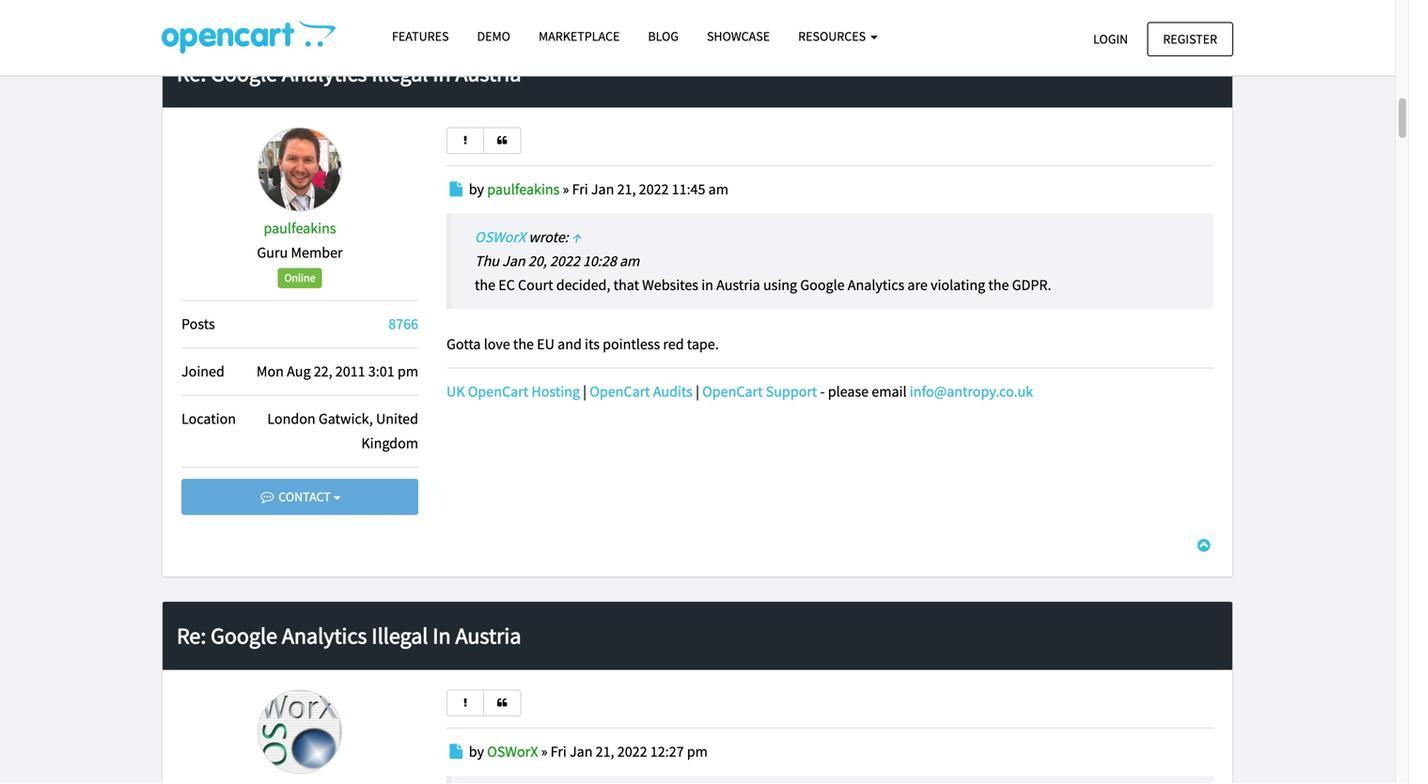Task type: vqa. For each thing, say whether or not it's contained in the screenshot.
A2 HOSTING image
no



Task type: describe. For each thing, give the bounding box(es) containing it.
austria for 1st re: google analytics illegal in austria link from the bottom
[[455, 622, 521, 650]]

8766
[[388, 315, 418, 334]]

2 | from the left
[[696, 383, 699, 402]]

re: google analytics illegal in austria for first re: google analytics illegal in austria link from the top of the page
[[177, 59, 521, 87]]

1 user avatar image from the top
[[258, 128, 342, 212]]

london
[[267, 410, 316, 429]]

marketplace
[[539, 28, 620, 45]]

20,
[[528, 252, 547, 271]]

2 horizontal spatial the
[[988, 276, 1009, 295]]

by for by osworx » fri jan 21, 2022 12:27 pm
[[469, 743, 484, 762]]

wrote:
[[529, 228, 569, 247]]

analytics inside osworx wrote: ↑ thu jan 20, 2022 10:28 am the ec court decided, that websites in austria using google analytics are violating the gdpr.
[[848, 276, 905, 295]]

email
[[872, 383, 907, 402]]

top image
[[1194, 538, 1214, 553]]

gotta love the eu and its pointless red tape.
[[447, 335, 719, 354]]

contact button
[[181, 479, 418, 515]]

jan for paulfeakins
[[591, 180, 614, 199]]

by for by paulfeakins » fri jan 21, 2022 11:45 am
[[469, 180, 484, 199]]

red
[[663, 335, 684, 354]]

online
[[284, 271, 315, 285]]

↑
[[572, 228, 581, 247]]

0 horizontal spatial pm
[[397, 362, 418, 381]]

pointless
[[603, 335, 660, 354]]

login link
[[1077, 22, 1144, 56]]

marketplace link
[[525, 20, 634, 53]]

21, for 12:27
[[596, 743, 614, 762]]

paulfeakins guru member online
[[257, 219, 343, 285]]

0 vertical spatial paulfeakins
[[487, 180, 560, 199]]

21, for 11:45
[[617, 180, 636, 199]]

please
[[828, 383, 869, 402]]

love
[[484, 335, 510, 354]]

1 opencart from the left
[[468, 383, 528, 402]]

london gatwick, united kingdom
[[267, 410, 418, 453]]

its
[[585, 335, 600, 354]]

2022 for 11:45
[[639, 180, 669, 199]]

register
[[1163, 31, 1217, 47]]

ec
[[498, 276, 515, 295]]

decided,
[[556, 276, 610, 295]]

uk opencart hosting link
[[447, 383, 580, 402]]

info@antropy.co.uk link
[[910, 383, 1033, 402]]

guru
[[257, 243, 288, 262]]

login
[[1093, 31, 1128, 47]]

1 re: google analytics illegal in austria link from the top
[[177, 59, 521, 87]]

austria for first re: google analytics illegal in austria link from the top of the page
[[455, 59, 521, 87]]

post image
[[447, 745, 466, 760]]

member
[[291, 243, 343, 262]]

illegal for 1st re: google analytics illegal in austria link from the bottom
[[372, 622, 428, 650]]

info@antropy.co.uk
[[910, 383, 1033, 402]]

0 horizontal spatial the
[[475, 276, 495, 295]]

aug
[[287, 362, 311, 381]]

1 vertical spatial paulfeakins link
[[264, 219, 336, 238]]

using
[[763, 276, 797, 295]]

3 opencart from the left
[[702, 383, 763, 402]]

2022 for 12:27
[[617, 743, 647, 762]]

2011
[[335, 362, 365, 381]]

8766 link
[[388, 315, 418, 334]]

in for first re: google analytics illegal in austria link from the top of the page
[[433, 59, 451, 87]]

court
[[518, 276, 553, 295]]

joined
[[181, 362, 225, 381]]

jan for osworx
[[570, 743, 593, 762]]

2 user avatar image from the top
[[258, 691, 342, 775]]

gdpr.
[[1012, 276, 1051, 295]]

features
[[392, 28, 449, 45]]

eu
[[537, 335, 555, 354]]

1 horizontal spatial paulfeakins link
[[487, 180, 560, 199]]

2 opencart from the left
[[590, 383, 650, 402]]

mon aug 22, 2011 3:01 pm
[[257, 362, 418, 381]]

gotta
[[447, 335, 481, 354]]

report this post image for by osworx » fri jan 21, 2022 12:27 pm
[[459, 699, 472, 709]]

uk
[[447, 383, 465, 402]]

resources link
[[784, 20, 892, 53]]

opencart audits link
[[590, 383, 693, 402]]



Task type: locate. For each thing, give the bounding box(es) containing it.
google inside osworx wrote: ↑ thu jan 20, 2022 10:28 am the ec court decided, that websites in austria using google analytics are violating the gdpr.
[[800, 276, 845, 295]]

» for osworx
[[541, 743, 548, 762]]

0 horizontal spatial am
[[619, 252, 640, 271]]

showcase link
[[693, 20, 784, 53]]

blog
[[648, 28, 679, 45]]

in
[[433, 59, 451, 87], [433, 622, 451, 650]]

user avatar image
[[258, 128, 342, 212], [258, 691, 342, 775]]

1 vertical spatial reply with quote image
[[496, 699, 509, 709]]

0 horizontal spatial paulfeakins link
[[264, 219, 336, 238]]

1 horizontal spatial 21,
[[617, 180, 636, 199]]

1 vertical spatial re: google analytics illegal in austria
[[177, 622, 521, 650]]

1 vertical spatial am
[[619, 252, 640, 271]]

post image
[[447, 182, 466, 197]]

paulfeakins link up the wrote:
[[487, 180, 560, 199]]

contact
[[276, 489, 333, 506]]

paulfeakins link up 'member'
[[264, 219, 336, 238]]

2022 for 10:28
[[550, 252, 580, 271]]

1 report this post image from the top
[[459, 136, 472, 146]]

1 vertical spatial report this post image
[[459, 699, 472, 709]]

am
[[708, 180, 729, 199], [619, 252, 640, 271]]

am up that
[[619, 252, 640, 271]]

resources
[[798, 28, 869, 45]]

websites
[[642, 276, 698, 295]]

2 horizontal spatial opencart
[[702, 383, 763, 402]]

fri
[[572, 180, 588, 199], [551, 743, 567, 762]]

0 vertical spatial in
[[433, 59, 451, 87]]

21,
[[617, 180, 636, 199], [596, 743, 614, 762]]

report this post image for by paulfeakins » fri jan 21, 2022 11:45 am
[[459, 136, 472, 146]]

paulfeakins
[[487, 180, 560, 199], [264, 219, 336, 238]]

0 vertical spatial re: google analytics illegal in austria link
[[177, 59, 521, 87]]

2 vertical spatial 2022
[[617, 743, 647, 762]]

0 vertical spatial am
[[708, 180, 729, 199]]

-
[[820, 383, 825, 402]]

1 vertical spatial pm
[[687, 743, 708, 762]]

osworx wrote: ↑ thu jan 20, 2022 10:28 am the ec court decided, that websites in austria using google analytics are violating the gdpr.
[[475, 228, 1051, 295]]

2 reply with quote image from the top
[[496, 699, 509, 709]]

showcase
[[707, 28, 770, 45]]

jan
[[591, 180, 614, 199], [502, 252, 525, 271], [570, 743, 593, 762]]

0 vertical spatial 21,
[[617, 180, 636, 199]]

osworx link
[[475, 228, 526, 247], [487, 743, 538, 762]]

0 horizontal spatial 21,
[[596, 743, 614, 762]]

2 illegal from the top
[[372, 622, 428, 650]]

osworx inside osworx wrote: ↑ thu jan 20, 2022 10:28 am the ec court decided, that websites in austria using google analytics are violating the gdpr.
[[475, 228, 526, 247]]

google for 1st re: google analytics illegal in austria link from the bottom
[[211, 622, 277, 650]]

1 illegal from the top
[[372, 59, 428, 87]]

google for first re: google analytics illegal in austria link from the top of the page
[[211, 59, 277, 87]]

austria
[[455, 59, 521, 87], [716, 276, 760, 295], [455, 622, 521, 650]]

1 vertical spatial analytics
[[848, 276, 905, 295]]

jan inside osworx wrote: ↑ thu jan 20, 2022 10:28 am the ec court decided, that websites in austria using google analytics are violating the gdpr.
[[502, 252, 525, 271]]

reply with quote image for osworx
[[496, 699, 509, 709]]

united
[[376, 410, 418, 429]]

demo link
[[463, 20, 525, 53]]

opencart
[[468, 383, 528, 402], [590, 383, 650, 402], [702, 383, 763, 402]]

commenting o image
[[259, 491, 276, 504]]

0 vertical spatial user avatar image
[[258, 128, 342, 212]]

re: for first re: google analytics illegal in austria link from the top of the page
[[177, 59, 206, 87]]

1 vertical spatial in
[[433, 622, 451, 650]]

2 re: google analytics illegal in austria link from the top
[[177, 622, 521, 650]]

↑ link
[[572, 228, 581, 247]]

the left ec
[[475, 276, 495, 295]]

0 vertical spatial fri
[[572, 180, 588, 199]]

2 vertical spatial jan
[[570, 743, 593, 762]]

osworx link up thu on the top of the page
[[475, 228, 526, 247]]

paulfeakins up the wrote:
[[487, 180, 560, 199]]

1 vertical spatial fri
[[551, 743, 567, 762]]

1 vertical spatial 21,
[[596, 743, 614, 762]]

austria inside osworx wrote: ↑ thu jan 20, 2022 10:28 am the ec court decided, that websites in austria using google analytics are violating the gdpr.
[[716, 276, 760, 295]]

0 vertical spatial pm
[[397, 362, 418, 381]]

1 re: from the top
[[177, 59, 206, 87]]

hosting
[[531, 383, 580, 402]]

and
[[558, 335, 582, 354]]

report this post image
[[459, 136, 472, 146], [459, 699, 472, 709]]

1 horizontal spatial am
[[708, 180, 729, 199]]

1 vertical spatial by
[[469, 743, 484, 762]]

| right audits at the left
[[696, 383, 699, 402]]

» up the wrote:
[[563, 180, 569, 199]]

are
[[908, 276, 928, 295]]

1 horizontal spatial |
[[696, 383, 699, 402]]

| right hosting on the left
[[583, 383, 587, 402]]

22,
[[314, 362, 332, 381]]

re: google analytics illegal in austria
[[177, 59, 521, 87], [177, 622, 521, 650]]

report this post image up post image
[[459, 699, 472, 709]]

0 vertical spatial reply with quote image
[[496, 136, 509, 146]]

0 horizontal spatial |
[[583, 383, 587, 402]]

illegal for first re: google analytics illegal in austria link from the top of the page
[[372, 59, 428, 87]]

1 horizontal spatial opencart
[[590, 383, 650, 402]]

1 horizontal spatial fri
[[572, 180, 588, 199]]

location
[[181, 410, 236, 429]]

kingdom
[[361, 434, 418, 453]]

audits
[[653, 383, 693, 402]]

tape.
[[687, 335, 719, 354]]

1 vertical spatial austria
[[716, 276, 760, 295]]

1 horizontal spatial pm
[[687, 743, 708, 762]]

fri for fri jan 21, 2022 11:45 am
[[572, 180, 588, 199]]

paulfeakins link
[[487, 180, 560, 199], [264, 219, 336, 238]]

pm
[[397, 362, 418, 381], [687, 743, 708, 762]]

0 vertical spatial osworx link
[[475, 228, 526, 247]]

0 horizontal spatial paulfeakins
[[264, 219, 336, 238]]

features link
[[378, 20, 463, 53]]

pm right 12:27
[[687, 743, 708, 762]]

1 | from the left
[[583, 383, 587, 402]]

2022 down ↑
[[550, 252, 580, 271]]

1 vertical spatial user avatar image
[[258, 691, 342, 775]]

2 re: from the top
[[177, 622, 206, 650]]

opencart down pointless
[[590, 383, 650, 402]]

0 vertical spatial austria
[[455, 59, 521, 87]]

demo
[[477, 28, 510, 45]]

jan left 12:27
[[570, 743, 593, 762]]

0 vertical spatial osworx
[[475, 228, 526, 247]]

1 vertical spatial osworx link
[[487, 743, 538, 762]]

osworx right post image
[[487, 743, 538, 762]]

in
[[701, 276, 713, 295]]

1 vertical spatial »
[[541, 743, 548, 762]]

by
[[469, 180, 484, 199], [469, 743, 484, 762]]

2 vertical spatial analytics
[[282, 622, 367, 650]]

posts
[[181, 315, 215, 334]]

1 vertical spatial re: google analytics illegal in austria link
[[177, 622, 521, 650]]

0 vertical spatial google
[[211, 59, 277, 87]]

»
[[563, 180, 569, 199], [541, 743, 548, 762]]

2022
[[639, 180, 669, 199], [550, 252, 580, 271], [617, 743, 647, 762]]

» for paulfeakins
[[563, 180, 569, 199]]

re: for 1st re: google analytics illegal in austria link from the bottom
[[177, 622, 206, 650]]

1 vertical spatial re:
[[177, 622, 206, 650]]

am right 11:45
[[708, 180, 729, 199]]

analytics for first re: google analytics illegal in austria link from the top of the page
[[282, 59, 367, 87]]

2 vertical spatial austria
[[455, 622, 521, 650]]

11:45
[[672, 180, 705, 199]]

1 in from the top
[[433, 59, 451, 87]]

1 by from the top
[[469, 180, 484, 199]]

by right post image
[[469, 743, 484, 762]]

report this post image up post icon
[[459, 136, 472, 146]]

0 vertical spatial analytics
[[282, 59, 367, 87]]

mon
[[257, 362, 284, 381]]

0 horizontal spatial »
[[541, 743, 548, 762]]

1 vertical spatial jan
[[502, 252, 525, 271]]

0 horizontal spatial opencart
[[468, 383, 528, 402]]

jan up 10:28
[[591, 180, 614, 199]]

» right post image
[[541, 743, 548, 762]]

1 horizontal spatial paulfeakins
[[487, 180, 560, 199]]

opencart support link
[[702, 383, 817, 402]]

paulfeakins inside paulfeakins guru member online
[[264, 219, 336, 238]]

opencart right 'uk'
[[468, 383, 528, 402]]

1 vertical spatial illegal
[[372, 622, 428, 650]]

2022 inside osworx wrote: ↑ thu jan 20, 2022 10:28 am the ec court decided, that websites in austria using google analytics are violating the gdpr.
[[550, 252, 580, 271]]

google
[[211, 59, 277, 87], [800, 276, 845, 295], [211, 622, 277, 650]]

reply with quote image for paulfeakins
[[496, 136, 509, 146]]

0 vertical spatial »
[[563, 180, 569, 199]]

1 reply with quote image from the top
[[496, 136, 509, 146]]

21, left 12:27
[[596, 743, 614, 762]]

analytics
[[282, 59, 367, 87], [848, 276, 905, 295], [282, 622, 367, 650]]

am inside osworx wrote: ↑ thu jan 20, 2022 10:28 am the ec court decided, that websites in austria using google analytics are violating the gdpr.
[[619, 252, 640, 271]]

osworx
[[475, 228, 526, 247], [487, 743, 538, 762]]

0 vertical spatial re: google analytics illegal in austria
[[177, 59, 521, 87]]

10:28
[[583, 252, 616, 271]]

support
[[766, 383, 817, 402]]

fri for fri jan 21, 2022 12:27 pm
[[551, 743, 567, 762]]

2 in from the top
[[433, 622, 451, 650]]

uk opencart hosting | opencart audits | opencart support - please email info@antropy.co.uk
[[447, 383, 1033, 402]]

1 vertical spatial paulfeakins
[[264, 219, 336, 238]]

opencart down tape.
[[702, 383, 763, 402]]

0 vertical spatial by
[[469, 180, 484, 199]]

2 vertical spatial google
[[211, 622, 277, 650]]

am for 10:28
[[619, 252, 640, 271]]

0 vertical spatial re:
[[177, 59, 206, 87]]

0 vertical spatial paulfeakins link
[[487, 180, 560, 199]]

violating
[[931, 276, 985, 295]]

12:27
[[650, 743, 684, 762]]

the
[[475, 276, 495, 295], [988, 276, 1009, 295], [513, 335, 534, 354]]

gatwick,
[[319, 410, 373, 429]]

osworx link right post image
[[487, 743, 538, 762]]

0 vertical spatial jan
[[591, 180, 614, 199]]

the left gdpr.
[[988, 276, 1009, 295]]

2 re: google analytics illegal in austria from the top
[[177, 622, 521, 650]]

re:
[[177, 59, 206, 87], [177, 622, 206, 650]]

1 re: google analytics illegal in austria from the top
[[177, 59, 521, 87]]

jan left 20, at the top of page
[[502, 252, 525, 271]]

1 vertical spatial google
[[800, 276, 845, 295]]

1 horizontal spatial »
[[563, 180, 569, 199]]

blog link
[[634, 20, 693, 53]]

1 horizontal spatial the
[[513, 335, 534, 354]]

0 vertical spatial illegal
[[372, 59, 428, 87]]

2022 left 11:45
[[639, 180, 669, 199]]

analytics for 1st re: google analytics illegal in austria link from the bottom
[[282, 622, 367, 650]]

by right post icon
[[469, 180, 484, 199]]

reply with quote image
[[496, 136, 509, 146], [496, 699, 509, 709]]

by osworx » fri jan 21, 2022 12:27 pm
[[469, 743, 708, 762]]

in for 1st re: google analytics illegal in austria link from the bottom
[[433, 622, 451, 650]]

1 vertical spatial osworx
[[487, 743, 538, 762]]

2022 left 12:27
[[617, 743, 647, 762]]

2 report this post image from the top
[[459, 699, 472, 709]]

paulfeakins up 'member'
[[264, 219, 336, 238]]

2 by from the top
[[469, 743, 484, 762]]

re: google analytics illegal in austria for 1st re: google analytics illegal in austria link from the bottom
[[177, 622, 521, 650]]

osworx up thu on the top of the page
[[475, 228, 526, 247]]

1 vertical spatial 2022
[[550, 252, 580, 271]]

register link
[[1147, 22, 1233, 56]]

by paulfeakins » fri jan 21, 2022 11:45 am
[[469, 180, 729, 199]]

illegal
[[372, 59, 428, 87], [372, 622, 428, 650]]

jan for wrote:
[[502, 252, 525, 271]]

21, left 11:45
[[617, 180, 636, 199]]

0 vertical spatial report this post image
[[459, 136, 472, 146]]

pm right 3:01
[[397, 362, 418, 381]]

the left eu on the top left of page
[[513, 335, 534, 354]]

am for 11:45
[[708, 180, 729, 199]]

that
[[613, 276, 639, 295]]

re: google analytics illegal in austria link
[[177, 59, 521, 87], [177, 622, 521, 650]]

0 vertical spatial 2022
[[639, 180, 669, 199]]

thu
[[475, 252, 499, 271]]

0 horizontal spatial fri
[[551, 743, 567, 762]]

3:01
[[368, 362, 394, 381]]



